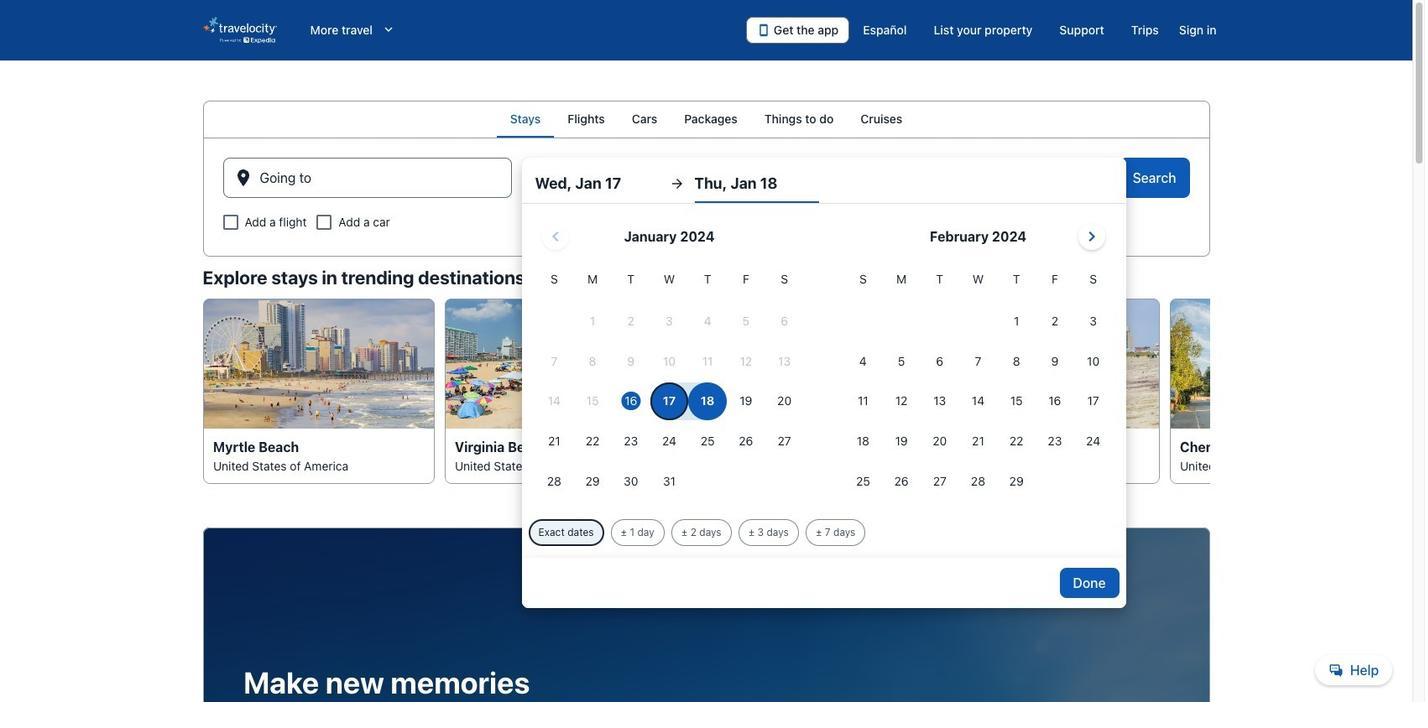 Task type: locate. For each thing, give the bounding box(es) containing it.
download the app button image
[[757, 24, 771, 37]]

previous month image
[[546, 227, 566, 247]]

north myrtle beach showing a beach, a coastal town and general coastal views image
[[928, 299, 1160, 429]]

wilmington showing an administrative buidling image
[[686, 299, 918, 429]]

tab list
[[203, 101, 1210, 138]]

next month image
[[1082, 227, 1102, 247]]

main content
[[0, 101, 1413, 703]]

myrtle beach showing general coastal views, swimming and a city image
[[203, 299, 434, 429]]

february 2024 element
[[844, 270, 1113, 503]]

application
[[535, 217, 1113, 503]]



Task type: vqa. For each thing, say whether or not it's contained in the screenshot.
'Virginia Beach showing a beach, general coastal views and a coastal town' image
yes



Task type: describe. For each thing, give the bounding box(es) containing it.
directional image
[[670, 176, 685, 191]]

january 2024 element
[[535, 270, 804, 503]]

today element
[[621, 392, 641, 411]]

travelocity logo image
[[203, 17, 277, 44]]

show previous card image
[[193, 382, 213, 402]]

virginia beach showing a beach, general coastal views and a coastal town image
[[445, 299, 676, 429]]

show next card image
[[1200, 382, 1220, 402]]

dillsboro image
[[1170, 299, 1402, 429]]



